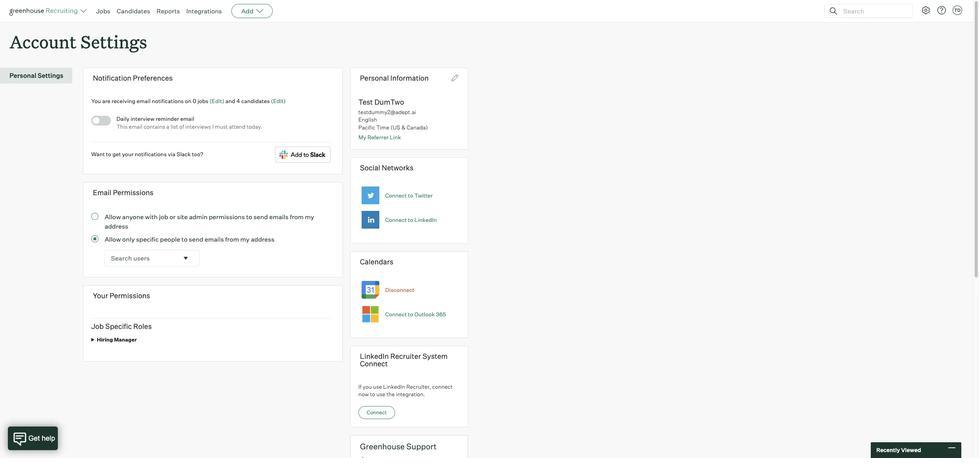 Task type: describe. For each thing, give the bounding box(es) containing it.
1 (edit) link from the left
[[210, 98, 224, 104]]

email
[[93, 188, 111, 197]]

personal settings
[[9, 72, 63, 80]]

disconnect
[[385, 287, 415, 293]]

information
[[391, 74, 429, 82]]

4
[[237, 98, 240, 104]]

address inside allow anyone with job or site admin permissions to send emails from my address
[[105, 222, 128, 230]]

social networks
[[360, 163, 414, 172]]

linkedin recruiter system connect
[[360, 352, 448, 368]]

email for reminder
[[180, 116, 194, 122]]

connect inside linkedin recruiter system connect
[[360, 360, 388, 368]]

daily interview reminder email this email contains a list of interviews i must attend today.
[[117, 116, 262, 130]]

time
[[377, 124, 390, 131]]

calendars
[[360, 258, 394, 266]]

integration.
[[396, 391, 426, 398]]

daily
[[117, 116, 130, 122]]

btn add to slack image
[[275, 147, 331, 163]]

test
[[359, 98, 373, 106]]

dumtwo
[[375, 98, 404, 106]]

want
[[91, 151, 105, 158]]

td
[[955, 7, 961, 13]]

(us
[[391, 124, 401, 131]]

1 vertical spatial from
[[225, 235, 239, 243]]

a
[[167, 123, 170, 130]]

0 vertical spatial use
[[373, 384, 382, 390]]

account settings
[[9, 30, 147, 53]]

jobs
[[198, 98, 209, 104]]

anyone
[[122, 213, 144, 221]]

recently viewed
[[877, 447, 922, 454]]

account
[[9, 30, 76, 53]]

twitter
[[415, 192, 433, 199]]

roles
[[133, 322, 152, 331]]

slack
[[177, 151, 191, 158]]

recruiter,
[[407, 384, 431, 390]]

email permissions
[[93, 188, 154, 197]]

you are receiving email notifications on 0 jobs (edit) and 4 candidates (edit)
[[91, 98, 286, 104]]

connect
[[432, 384, 453, 390]]

support
[[407, 442, 437, 452]]

specific
[[105, 322, 132, 331]]

allow for allow anyone with job or site admin permissions to send emails from my address
[[105, 213, 121, 221]]

connect to outlook 365
[[385, 311, 446, 318]]

only
[[122, 235, 135, 243]]

td button
[[953, 6, 963, 15]]

specific
[[136, 235, 159, 243]]

to down connect to twitter
[[408, 217, 414, 223]]

job specific roles
[[91, 322, 152, 331]]

pacific
[[359, 124, 375, 131]]

interview
[[131, 116, 155, 122]]

jobs link
[[96, 7, 110, 15]]

you
[[363, 384, 372, 390]]

td button
[[952, 4, 964, 17]]

to left outlook
[[408, 311, 414, 318]]

greenhouse support access
[[360, 442, 437, 458]]

365
[[436, 311, 446, 318]]

job
[[159, 213, 168, 221]]

notifications for your
[[135, 151, 167, 158]]

interviews
[[185, 123, 211, 130]]

checkmark image
[[95, 118, 101, 123]]

your
[[122, 151, 134, 158]]

connect for linkedin
[[385, 217, 407, 223]]

emails inside allow anyone with job or site admin permissions to send emails from my address
[[270, 213, 289, 221]]

candidates
[[117, 7, 150, 15]]

with
[[145, 213, 158, 221]]

connect for twitter
[[385, 192, 407, 199]]

attend
[[229, 123, 246, 130]]

candidates
[[241, 98, 270, 104]]

connect to twitter
[[385, 192, 433, 199]]

to inside if you use linkedin recruiter, connect now to use the integration.
[[370, 391, 375, 398]]

hiring
[[97, 337, 113, 343]]

settings for account settings
[[80, 30, 147, 53]]

integrations link
[[186, 7, 222, 15]]

manager
[[114, 337, 137, 343]]

if
[[359, 384, 362, 390]]

notification preferences
[[93, 74, 173, 82]]

1 vertical spatial use
[[377, 391, 386, 398]]

on
[[185, 98, 192, 104]]

my inside allow anyone with job or site admin permissions to send emails from my address
[[305, 213, 314, 221]]

recruiter
[[391, 352, 421, 361]]

greenhouse recruiting image
[[9, 6, 80, 16]]

candidates link
[[117, 7, 150, 15]]

outlook
[[415, 311, 435, 318]]

preferences
[[133, 74, 173, 82]]

settings for personal settings
[[38, 72, 63, 80]]

greenhouse
[[360, 442, 405, 452]]

connect link
[[359, 406, 395, 419]]

english
[[359, 116, 377, 123]]

contains
[[144, 123, 165, 130]]

hiring manager
[[97, 337, 137, 343]]

are
[[102, 98, 111, 104]]

today.
[[247, 123, 262, 130]]

personal information
[[360, 74, 429, 82]]

allow for allow only specific people to send emails from my address
[[105, 235, 121, 243]]



Task type: vqa. For each thing, say whether or not it's contained in the screenshot.
the bottommost emails
yes



Task type: locate. For each thing, give the bounding box(es) containing it.
my
[[359, 134, 367, 141]]

0
[[193, 98, 196, 104]]

people
[[160, 235, 180, 243]]

1 allow from the top
[[105, 213, 121, 221]]

list
[[171, 123, 178, 130]]

linkedin inside if you use linkedin recruiter, connect now to use the integration.
[[383, 384, 405, 390]]

0 vertical spatial email
[[137, 98, 151, 104]]

connect to outlook 365 link
[[385, 311, 446, 318]]

permissions right your
[[110, 291, 150, 300]]

1 horizontal spatial my
[[305, 213, 314, 221]]

linkedin up the at the bottom of the page
[[383, 384, 405, 390]]

0 vertical spatial notifications
[[152, 98, 184, 104]]

if you use linkedin recruiter, connect now to use the integration.
[[359, 384, 453, 398]]

0 horizontal spatial personal
[[9, 72, 36, 80]]

must
[[215, 123, 228, 130]]

1 vertical spatial my
[[241, 235, 250, 243]]

disconnect link
[[385, 287, 415, 293]]

to right permissions
[[246, 213, 252, 221]]

(edit) link right candidates
[[271, 98, 286, 104]]

linkedin down twitter
[[415, 217, 437, 223]]

1 horizontal spatial (edit)
[[271, 98, 286, 104]]

1 vertical spatial send
[[189, 235, 203, 243]]

permissions up anyone
[[113, 188, 154, 197]]

to inside allow anyone with job or site admin permissions to send emails from my address
[[246, 213, 252, 221]]

(edit) link left and
[[210, 98, 224, 104]]

your permissions
[[93, 291, 150, 300]]

personal for personal information
[[360, 74, 389, 82]]

allow inside allow anyone with job or site admin permissions to send emails from my address
[[105, 213, 121, 221]]

integrations
[[186, 7, 222, 15]]

0 horizontal spatial my
[[241, 235, 250, 243]]

settings down account
[[38, 72, 63, 80]]

1 vertical spatial notifications
[[135, 151, 167, 158]]

0 horizontal spatial address
[[105, 222, 128, 230]]

0 vertical spatial address
[[105, 222, 128, 230]]

1 vertical spatial emails
[[205, 235, 224, 243]]

too?
[[192, 151, 204, 158]]

or
[[170, 213, 176, 221]]

send
[[254, 213, 268, 221], [189, 235, 203, 243]]

i
[[212, 123, 214, 130]]

notifications
[[152, 98, 184, 104], [135, 151, 167, 158]]

send right permissions
[[254, 213, 268, 221]]

permissions
[[209, 213, 245, 221]]

use right you
[[373, 384, 382, 390]]

1 vertical spatial allow
[[105, 235, 121, 243]]

connect
[[385, 192, 407, 199], [385, 217, 407, 223], [385, 311, 407, 318], [360, 360, 388, 368], [367, 409, 387, 416]]

add
[[241, 7, 254, 15]]

link
[[390, 134, 401, 141]]

permissions for email permissions
[[113, 188, 154, 197]]

connect down now
[[367, 409, 387, 416]]

2 (edit) link from the left
[[271, 98, 286, 104]]

0 vertical spatial permissions
[[113, 188, 154, 197]]

send inside allow anyone with job or site admin permissions to send emails from my address
[[254, 213, 268, 221]]

to
[[106, 151, 111, 158], [408, 192, 414, 199], [246, 213, 252, 221], [408, 217, 414, 223], [182, 235, 188, 243], [408, 311, 414, 318], [370, 391, 375, 398]]

allow only specific people to send emails from my address
[[105, 235, 275, 243]]

linkedin
[[415, 217, 437, 223], [360, 352, 389, 361], [383, 384, 405, 390]]

get
[[113, 151, 121, 158]]

1 horizontal spatial address
[[251, 235, 275, 243]]

admin
[[189, 213, 208, 221]]

connect up you
[[360, 360, 388, 368]]

email for receiving
[[137, 98, 151, 104]]

connect to twitter link
[[385, 192, 433, 199]]

my referrer link link
[[359, 134, 401, 141]]

2 allow from the top
[[105, 235, 121, 243]]

from
[[290, 213, 304, 221], [225, 235, 239, 243]]

recently
[[877, 447, 901, 454]]

connect to linkedin
[[385, 217, 437, 223]]

email up 'interview'
[[137, 98, 151, 104]]

use left the at the bottom of the page
[[377, 391, 386, 398]]

0 horizontal spatial (edit)
[[210, 98, 224, 104]]

(edit) right candidates
[[271, 98, 286, 104]]

via
[[168, 151, 176, 158]]

emails
[[270, 213, 289, 221], [205, 235, 224, 243]]

0 horizontal spatial from
[[225, 235, 239, 243]]

0 horizontal spatial send
[[189, 235, 203, 243]]

2 vertical spatial email
[[129, 123, 143, 130]]

Search text field
[[842, 5, 906, 17]]

email up the of
[[180, 116, 194, 122]]

permissions for your permissions
[[110, 291, 150, 300]]

btn-add-to-slack link
[[275, 147, 331, 164]]

1 (edit) from the left
[[210, 98, 224, 104]]

of
[[179, 123, 184, 130]]

2 vertical spatial linkedin
[[383, 384, 405, 390]]

1 vertical spatial email
[[180, 116, 194, 122]]

linkedin inside linkedin recruiter system connect
[[360, 352, 389, 361]]

personal inside personal settings link
[[9, 72, 36, 80]]

notifications for email
[[152, 98, 184, 104]]

settings down jobs
[[80, 30, 147, 53]]

to right people
[[182, 235, 188, 243]]

use
[[373, 384, 382, 390], [377, 391, 386, 398]]

connect left twitter
[[385, 192, 407, 199]]

allow anyone with job or site admin permissions to send emails from my address
[[105, 213, 314, 230]]

(edit) left and
[[210, 98, 224, 104]]

and
[[226, 98, 235, 104]]

None field
[[105, 250, 199, 266]]

your
[[93, 291, 108, 300]]

1 horizontal spatial personal
[[360, 74, 389, 82]]

(edit) link
[[210, 98, 224, 104], [271, 98, 286, 104]]

2 (edit) from the left
[[271, 98, 286, 104]]

notifications left via
[[135, 151, 167, 158]]

edit link
[[452, 75, 459, 83]]

reports
[[157, 7, 180, 15]]

to left twitter
[[408, 192, 414, 199]]

0 vertical spatial my
[[305, 213, 314, 221]]

send up toggle flyout icon
[[189, 235, 203, 243]]

Search users text field
[[105, 250, 179, 266]]

1 vertical spatial linkedin
[[360, 352, 389, 361]]

notification
[[93, 74, 131, 82]]

referrer
[[368, 134, 389, 141]]

1 horizontal spatial (edit) link
[[271, 98, 286, 104]]

email
[[137, 98, 151, 104], [180, 116, 194, 122], [129, 123, 143, 130]]

connect down connect to twitter
[[385, 217, 407, 223]]

personal for personal settings
[[9, 72, 36, 80]]

notifications up reminder at the top left of page
[[152, 98, 184, 104]]

canada)
[[407, 124, 428, 131]]

1 horizontal spatial send
[[254, 213, 268, 221]]

0 vertical spatial allow
[[105, 213, 121, 221]]

connect for outlook
[[385, 311, 407, 318]]

0 horizontal spatial emails
[[205, 235, 224, 243]]

0 vertical spatial emails
[[270, 213, 289, 221]]

from inside allow anyone with job or site admin permissions to send emails from my address
[[290, 213, 304, 221]]

the
[[387, 391, 395, 398]]

networks
[[382, 163, 414, 172]]

reminder
[[156, 116, 179, 122]]

site
[[177, 213, 188, 221]]

jobs
[[96, 7, 110, 15]]

test dumtwo testdummy2@adept.ai english pacific time (us & canada) my referrer link
[[359, 98, 428, 141]]

reports link
[[157, 7, 180, 15]]

testdummy2@adept.ai
[[359, 109, 416, 115]]

viewed
[[902, 447, 922, 454]]

allow left anyone
[[105, 213, 121, 221]]

&
[[402, 124, 406, 131]]

to left get
[[106, 151, 111, 158]]

connect to linkedin link
[[385, 217, 437, 223]]

0 horizontal spatial (edit) link
[[210, 98, 224, 104]]

linkedin left recruiter
[[360, 352, 389, 361]]

allow
[[105, 213, 121, 221], [105, 235, 121, 243]]

0 vertical spatial send
[[254, 213, 268, 221]]

0 vertical spatial linkedin
[[415, 217, 437, 223]]

email down 'interview'
[[129, 123, 143, 130]]

personal settings link
[[9, 71, 69, 80]]

toggle flyout image
[[182, 254, 190, 262]]

system
[[423, 352, 448, 361]]

0 vertical spatial settings
[[80, 30, 147, 53]]

1 horizontal spatial emails
[[270, 213, 289, 221]]

0 horizontal spatial settings
[[38, 72, 63, 80]]

configure image
[[922, 6, 931, 15]]

1 vertical spatial settings
[[38, 72, 63, 80]]

allow left only
[[105, 235, 121, 243]]

edit image
[[452, 75, 459, 82]]

1 horizontal spatial settings
[[80, 30, 147, 53]]

connect down disconnect
[[385, 311, 407, 318]]

to right now
[[370, 391, 375, 398]]

access
[[360, 456, 387, 458]]

1 vertical spatial permissions
[[110, 291, 150, 300]]

social
[[360, 163, 380, 172]]

1 horizontal spatial from
[[290, 213, 304, 221]]

my
[[305, 213, 314, 221], [241, 235, 250, 243]]

0 vertical spatial from
[[290, 213, 304, 221]]

want to get your notifications via slack too?
[[91, 151, 204, 158]]

1 vertical spatial address
[[251, 235, 275, 243]]



